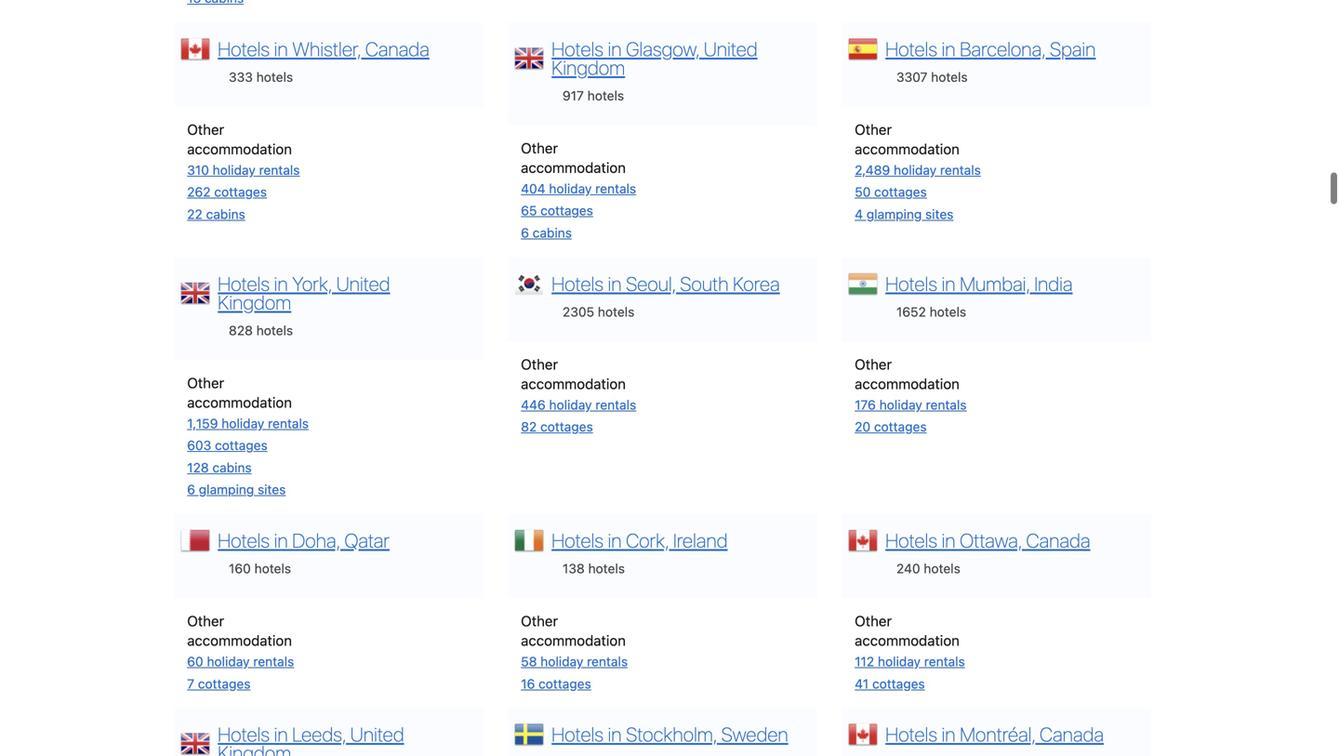 Task type: locate. For each thing, give the bounding box(es) containing it.
41 cottages link
[[855, 676, 925, 691]]

hotels
[[256, 69, 293, 85], [931, 69, 968, 85], [587, 88, 624, 103], [598, 304, 634, 319], [930, 304, 966, 319], [256, 323, 293, 338], [254, 561, 291, 576], [588, 561, 625, 576], [924, 561, 960, 576]]

hotels up 828
[[218, 272, 270, 295]]

446 holiday rentals link
[[521, 397, 636, 412]]

3307
[[896, 69, 928, 85]]

1 horizontal spatial 6
[[521, 225, 529, 240]]

other inside other accommodation 1,159 holiday rentals 603 cottages 128 cabins 6 glamping sites
[[187, 374, 224, 391]]

spain
[[1050, 37, 1096, 60]]

holiday up "20 cottages" link
[[879, 397, 922, 412]]

rentals inside other accommodation 176 holiday rentals 20 cottages
[[926, 397, 967, 412]]

rentals inside 'other accommodation 446 holiday rentals 82 cottages'
[[595, 397, 636, 412]]

hotels for hotels in ottawa, canada
[[924, 561, 960, 576]]

hotels for hotels in cork, ireland
[[588, 561, 625, 576]]

rentals up the 6 glamping sites link
[[268, 416, 309, 431]]

rentals for barcelona,
[[940, 162, 981, 178]]

176 holiday rentals link
[[855, 397, 967, 412]]

other for hotels in mumbai, india
[[855, 356, 892, 372]]

holiday up the 65 cottages link
[[549, 181, 592, 196]]

glamping inside other accommodation 2,489 holiday rentals 50 cottages 4 glamping sites
[[866, 206, 922, 222]]

rentals for glasgow,
[[595, 181, 636, 196]]

holiday for hotels in york, united kingdom
[[221, 416, 264, 431]]

138
[[563, 561, 585, 576]]

128
[[187, 460, 209, 475]]

hotels in montréal, canada
[[885, 723, 1104, 746]]

cabins inside other accommodation 404 holiday rentals 65 cottages 6 cabins
[[533, 225, 572, 240]]

other up 2,489 in the top right of the page
[[855, 121, 892, 138]]

united inside hotels in glasgow, united kingdom 917 hotels
[[704, 37, 758, 60]]

holiday up 7 cottages link at the bottom
[[207, 654, 250, 669]]

doha,
[[292, 529, 340, 552]]

kingdom left 'leeds,'
[[218, 741, 291, 756]]

kingdom inside 'hotels in york, united kingdom 828 hotels'
[[218, 290, 291, 314]]

16
[[521, 676, 535, 691]]

holiday inside the other accommodation 60 holiday rentals 7 cottages
[[207, 654, 250, 669]]

cabins up the 6 glamping sites link
[[212, 460, 252, 475]]

other accommodation 2,489 holiday rentals 50 cottages 4 glamping sites
[[855, 121, 981, 222]]

cottages for hotels in seoul, south korea
[[540, 419, 593, 434]]

hotels for hotels in mumbai, india
[[885, 272, 937, 295]]

accommodation up 112 holiday rentals link
[[855, 632, 960, 649]]

hotels in cork, ireland 138 hotels
[[552, 529, 728, 576]]

rentals right 404
[[595, 181, 636, 196]]

1 vertical spatial cabins
[[533, 225, 572, 240]]

in inside hotels in cork, ireland 138 hotels
[[608, 529, 622, 552]]

holiday inside other accommodation 310 holiday rentals 262 cottages 22 cabins
[[213, 162, 255, 178]]

ottawa,
[[960, 529, 1022, 552]]

in inside 'hotels in york, united kingdom 828 hotels'
[[274, 272, 288, 295]]

rentals for whistler,
[[259, 162, 300, 178]]

sites inside other accommodation 1,159 holiday rentals 603 cottages 128 cabins 6 glamping sites
[[258, 482, 286, 497]]

0 horizontal spatial 6
[[187, 482, 195, 497]]

accommodation inside the other accommodation 58 holiday rentals 16 cottages
[[521, 632, 626, 649]]

7
[[187, 676, 194, 691]]

hotels up 2305
[[552, 272, 604, 295]]

hotels down 7 cottages link at the bottom
[[218, 723, 270, 746]]

cabins inside other accommodation 310 holiday rentals 262 cottages 22 cabins
[[206, 206, 245, 222]]

hotels inside hotels in leeds, united kingdom
[[218, 723, 270, 746]]

0 vertical spatial kingdom
[[552, 56, 625, 79]]

united right york, on the top left of page
[[336, 272, 390, 295]]

in inside hotels in leeds, united kingdom
[[274, 723, 288, 746]]

in inside hotels in whistler, canada 333 hotels
[[274, 37, 288, 60]]

hotels right "333"
[[256, 69, 293, 85]]

canada
[[365, 37, 429, 60], [1026, 529, 1090, 552], [1040, 723, 1104, 746]]

50 cottages link
[[855, 184, 927, 200]]

accommodation up 310 holiday rentals link at the top left of page
[[187, 140, 292, 157]]

hotels up 138
[[552, 529, 604, 552]]

accommodation up 1,159 holiday rentals link
[[187, 394, 292, 410]]

in for montréal,
[[942, 723, 956, 746]]

seoul,
[[626, 272, 676, 295]]

other for hotels in ottawa, canada
[[855, 612, 892, 629]]

hotels in ottawa, canada 240 hotels
[[885, 529, 1090, 576]]

cabins inside other accommodation 1,159 holiday rentals 603 cottages 128 cabins 6 glamping sites
[[212, 460, 252, 475]]

rentals inside other accommodation 112 holiday rentals 41 cottages
[[924, 654, 965, 669]]

hotels up "333"
[[218, 37, 270, 60]]

in left doha,
[[274, 529, 288, 552]]

hotels in montréal, canada link
[[885, 723, 1104, 746]]

accommodation inside 'other accommodation 446 holiday rentals 82 cottages'
[[521, 375, 626, 392]]

hotels in whistler, canada 333 hotels
[[218, 37, 429, 85]]

2 vertical spatial kingdom
[[218, 741, 291, 756]]

glamping down 128 cabins link
[[199, 482, 254, 497]]

kingdom up 917
[[552, 56, 625, 79]]

hotels in doha, qatar 160 hotels
[[218, 529, 390, 576]]

in inside hotels in ottawa, canada 240 hotels
[[942, 529, 956, 552]]

india
[[1034, 272, 1073, 295]]

hotels right 160
[[254, 561, 291, 576]]

in inside hotels in glasgow, united kingdom 917 hotels
[[608, 37, 622, 60]]

128 cabins link
[[187, 460, 252, 475]]

6 down 128
[[187, 482, 195, 497]]

montréal,
[[960, 723, 1035, 746]]

0 vertical spatial canada
[[365, 37, 429, 60]]

22 cabins link
[[187, 206, 245, 222]]

rentals inside the other accommodation 60 holiday rentals 7 cottages
[[253, 654, 294, 669]]

hotels up '3307' at the right top of the page
[[885, 37, 937, 60]]

accommodation for hotels in seoul, south korea
[[521, 375, 626, 392]]

holiday up 16 cottages link
[[541, 654, 583, 669]]

hotels in york, united kingdom link
[[218, 272, 390, 314]]

cottages inside other accommodation 404 holiday rentals 65 cottages 6 cabins
[[540, 203, 593, 218]]

404
[[521, 181, 545, 196]]

1 vertical spatial 6
[[187, 482, 195, 497]]

other
[[187, 121, 224, 138], [855, 121, 892, 138], [521, 139, 558, 156], [521, 356, 558, 372], [855, 356, 892, 372], [187, 374, 224, 391], [187, 612, 224, 629], [521, 612, 558, 629], [855, 612, 892, 629]]

accommodation up 2,489 holiday rentals link
[[855, 140, 960, 157]]

in left 'leeds,'
[[274, 723, 288, 746]]

united
[[704, 37, 758, 60], [336, 272, 390, 295], [350, 723, 404, 746]]

accommodation for hotels in cork, ireland
[[521, 632, 626, 649]]

rentals
[[259, 162, 300, 178], [940, 162, 981, 178], [595, 181, 636, 196], [595, 397, 636, 412], [926, 397, 967, 412], [268, 416, 309, 431], [253, 654, 294, 669], [587, 654, 628, 669], [924, 654, 965, 669]]

other accommodation 310 holiday rentals 262 cottages 22 cabins
[[187, 121, 300, 222]]

cottages inside other accommodation 112 holiday rentals 41 cottages
[[872, 676, 925, 691]]

rentals up 262 cottages link
[[259, 162, 300, 178]]

sweden
[[721, 723, 788, 746]]

other up the 176
[[855, 356, 892, 372]]

in inside the hotels in mumbai, india 1652 hotels
[[942, 272, 956, 295]]

in for seoul,
[[608, 272, 622, 295]]

holiday up 262 cottages link
[[213, 162, 255, 178]]

0 vertical spatial cabins
[[206, 206, 245, 222]]

hotels right 138
[[588, 561, 625, 576]]

4 glamping sites link
[[855, 206, 954, 222]]

rentals inside other accommodation 310 holiday rentals 262 cottages 22 cabins
[[259, 162, 300, 178]]

cottages for hotels in whistler, canada
[[214, 184, 267, 200]]

other accommodation 60 holiday rentals 7 cottages
[[187, 612, 294, 691]]

holiday for hotels in cork, ireland
[[541, 654, 583, 669]]

accommodation inside other accommodation 112 holiday rentals 41 cottages
[[855, 632, 960, 649]]

other inside other accommodation 2,489 holiday rentals 50 cottages 4 glamping sites
[[855, 121, 892, 138]]

in left the "montréal,"
[[942, 723, 956, 746]]

hotels inside hotels in seoul, south korea 2305 hotels
[[552, 272, 604, 295]]

6
[[521, 225, 529, 240], [187, 482, 195, 497]]

accommodation for hotels in ottawa, canada
[[855, 632, 960, 649]]

60 holiday rentals link
[[187, 654, 294, 669]]

other up 404
[[521, 139, 558, 156]]

canada right the "montréal,"
[[1040, 723, 1104, 746]]

2 vertical spatial united
[[350, 723, 404, 746]]

cottages
[[214, 184, 267, 200], [874, 184, 927, 200], [540, 203, 593, 218], [540, 419, 593, 434], [874, 419, 927, 434], [215, 438, 268, 453], [198, 676, 251, 691], [538, 676, 591, 691], [872, 676, 925, 691]]

holiday inside other accommodation 404 holiday rentals 65 cottages 6 cabins
[[549, 181, 592, 196]]

hotels inside hotels in whistler, canada 333 hotels
[[218, 37, 270, 60]]

hotels inside hotels in doha, qatar 160 hotels
[[218, 529, 270, 552]]

holiday inside other accommodation 2,489 holiday rentals 50 cottages 4 glamping sites
[[894, 162, 937, 178]]

other up 310
[[187, 121, 224, 138]]

holiday
[[213, 162, 255, 178], [894, 162, 937, 178], [549, 181, 592, 196], [549, 397, 592, 412], [879, 397, 922, 412], [221, 416, 264, 431], [207, 654, 250, 669], [541, 654, 583, 669], [878, 654, 921, 669]]

hotels for hotels in glasgow, united kingdom
[[552, 37, 604, 60]]

hotels in leeds, united kingdom link
[[218, 723, 404, 756]]

other up "1,159"
[[187, 374, 224, 391]]

other for hotels in york, united kingdom
[[187, 374, 224, 391]]

hotels inside hotels in glasgow, united kingdom 917 hotels
[[552, 37, 604, 60]]

1652
[[896, 304, 926, 319]]

hotels for hotels in barcelona, spain
[[931, 69, 968, 85]]

2 vertical spatial cabins
[[212, 460, 252, 475]]

united right 'leeds,'
[[350, 723, 404, 746]]

hotels up 1652
[[885, 272, 937, 295]]

kingdom
[[552, 56, 625, 79], [218, 290, 291, 314], [218, 741, 291, 756]]

canada right ottawa,
[[1026, 529, 1090, 552]]

holiday inside the other accommodation 58 holiday rentals 16 cottages
[[541, 654, 583, 669]]

hotels inside hotels in ottawa, canada 240 hotels
[[924, 561, 960, 576]]

6 down the 65 in the left of the page
[[521, 225, 529, 240]]

other up 446
[[521, 356, 558, 372]]

other inside 'other accommodation 446 holiday rentals 82 cottages'
[[521, 356, 558, 372]]

rentals right 60
[[253, 654, 294, 669]]

in left glasgow,
[[608, 37, 622, 60]]

hotels up 917
[[552, 37, 604, 60]]

accommodation up 58 holiday rentals link
[[521, 632, 626, 649]]

leeds,
[[292, 723, 346, 746]]

917
[[563, 88, 584, 103]]

cottages inside other accommodation 176 holiday rentals 20 cottages
[[874, 419, 927, 434]]

65 cottages link
[[521, 203, 593, 218]]

holiday up 41 cottages link
[[878, 654, 921, 669]]

hotels in barcelona, spain 3307 hotels
[[885, 37, 1096, 85]]

other up 60
[[187, 612, 224, 629]]

in for stockholm,
[[608, 723, 622, 746]]

accommodation up the 404 holiday rentals link
[[521, 159, 626, 176]]

hotels in york, united kingdom 828 hotels
[[218, 272, 390, 338]]

cottages down 176 holiday rentals link
[[874, 419, 927, 434]]

other inside the other accommodation 60 holiday rentals 7 cottages
[[187, 612, 224, 629]]

holiday inside other accommodation 176 holiday rentals 20 cottages
[[879, 397, 922, 412]]

in left whistler,
[[274, 37, 288, 60]]

in left the 'stockholm,'
[[608, 723, 622, 746]]

0 vertical spatial united
[[704, 37, 758, 60]]

cottages down 58 holiday rentals link
[[538, 676, 591, 691]]

kingdom inside hotels in glasgow, united kingdom 917 hotels
[[552, 56, 625, 79]]

in left barcelona,
[[942, 37, 956, 60]]

hotels
[[218, 37, 270, 60], [552, 37, 604, 60], [885, 37, 937, 60], [218, 272, 270, 295], [552, 272, 604, 295], [885, 272, 937, 295], [218, 529, 270, 552], [552, 529, 604, 552], [885, 529, 937, 552], [218, 723, 270, 746], [552, 723, 604, 746], [885, 723, 937, 746]]

accommodation inside other accommodation 176 holiday rentals 20 cottages
[[855, 375, 960, 392]]

other accommodation 176 holiday rentals 20 cottages
[[855, 356, 967, 434]]

hotels up 160
[[218, 529, 270, 552]]

other inside other accommodation 112 holiday rentals 41 cottages
[[855, 612, 892, 629]]

holiday up 603 cottages link
[[221, 416, 264, 431]]

hotels inside hotels in cork, ireland 138 hotels
[[588, 561, 625, 576]]

60
[[187, 654, 203, 669]]

1 vertical spatial sites
[[258, 482, 286, 497]]

82
[[521, 419, 537, 434]]

other accommodation 58 holiday rentals 16 cottages
[[521, 612, 628, 691]]

hotels in seoul, south korea link
[[552, 272, 780, 295]]

accommodation inside other accommodation 310 holiday rentals 262 cottages 22 cabins
[[187, 140, 292, 157]]

cabins
[[206, 206, 245, 222], [533, 225, 572, 240], [212, 460, 252, 475]]

cottages down the 404 holiday rentals link
[[540, 203, 593, 218]]

cottages inside other accommodation 310 holiday rentals 262 cottages 22 cabins
[[214, 184, 267, 200]]

hotels inside the hotels in mumbai, india 1652 hotels
[[930, 304, 966, 319]]

1 horizontal spatial glamping
[[866, 206, 922, 222]]

cottages down 446 holiday rentals link
[[540, 419, 593, 434]]

0 horizontal spatial glamping
[[199, 482, 254, 497]]

hotels for hotels in whistler, canada
[[256, 69, 293, 85]]

cottages for hotels in cork, ireland
[[538, 676, 591, 691]]

south
[[680, 272, 729, 295]]

glamping down 50 cottages link
[[866, 206, 922, 222]]

holiday inside other accommodation 1,159 holiday rentals 603 cottages 128 cabins 6 glamping sites
[[221, 416, 264, 431]]

cabins down 262 cottages link
[[206, 206, 245, 222]]

canada for hotels in ottawa, canada
[[1026, 529, 1090, 552]]

united for hotels in york, united kingdom
[[336, 272, 390, 295]]

1 horizontal spatial sites
[[925, 206, 954, 222]]

rentals up 41 cottages link
[[924, 654, 965, 669]]

in left mumbai,
[[942, 272, 956, 295]]

accommodation inside other accommodation 404 holiday rentals 65 cottages 6 cabins
[[521, 159, 626, 176]]

0 vertical spatial sites
[[925, 206, 954, 222]]

other inside other accommodation 404 holiday rentals 65 cottages 6 cabins
[[521, 139, 558, 156]]

112
[[855, 654, 874, 669]]

other inside other accommodation 310 holiday rentals 262 cottages 22 cabins
[[187, 121, 224, 138]]

holiday for hotels in barcelona, spain
[[894, 162, 937, 178]]

hotels inside the 'hotels in barcelona, spain 3307 hotels'
[[885, 37, 937, 60]]

cottages down '60 holiday rentals' link
[[198, 676, 251, 691]]

glasgow,
[[626, 37, 699, 60]]

in inside hotels in doha, qatar 160 hotels
[[274, 529, 288, 552]]

hotels inside hotels in seoul, south korea 2305 hotels
[[598, 304, 634, 319]]

hotels right 828
[[256, 323, 293, 338]]

other inside the other accommodation 58 holiday rentals 16 cottages
[[521, 612, 558, 629]]

other up 58
[[521, 612, 558, 629]]

canada inside hotels in whistler, canada 333 hotels
[[365, 37, 429, 60]]

in left the seoul,
[[608, 272, 622, 295]]

holiday inside 'other accommodation 446 holiday rentals 82 cottages'
[[549, 397, 592, 412]]

hotels right '3307' at the right top of the page
[[931, 69, 968, 85]]

cottages down 310 holiday rentals link at the top left of page
[[214, 184, 267, 200]]

in for glasgow,
[[608, 37, 622, 60]]

hotels in seoul, south korea 2305 hotels
[[552, 272, 780, 319]]

1 vertical spatial kingdom
[[218, 290, 291, 314]]

cottages up 4 glamping sites link
[[874, 184, 927, 200]]

0 vertical spatial glamping
[[866, 206, 922, 222]]

262 cottages link
[[187, 184, 267, 200]]

canada right whistler,
[[365, 37, 429, 60]]

in inside the 'hotels in barcelona, spain 3307 hotels'
[[942, 37, 956, 60]]

0 vertical spatial 6
[[521, 225, 529, 240]]

canada for hotels in whistler, canada
[[365, 37, 429, 60]]

sites
[[925, 206, 954, 222], [258, 482, 286, 497]]

1 vertical spatial united
[[336, 272, 390, 295]]

accommodation up 176 holiday rentals link
[[855, 375, 960, 392]]

rentals inside other accommodation 1,159 holiday rentals 603 cottages 128 cabins 6 glamping sites
[[268, 416, 309, 431]]

other up 112
[[855, 612, 892, 629]]

in left ottawa,
[[942, 529, 956, 552]]

rentals for ottawa,
[[924, 654, 965, 669]]

kingdom up 828
[[218, 290, 291, 314]]

0 horizontal spatial sites
[[258, 482, 286, 497]]

hotels right 1652
[[930, 304, 966, 319]]

hotels inside hotels in cork, ireland 138 hotels
[[552, 529, 604, 552]]

rentals inside other accommodation 404 holiday rentals 65 cottages 6 cabins
[[595, 181, 636, 196]]

united inside 'hotels in york, united kingdom 828 hotels'
[[336, 272, 390, 295]]

cabins for hotels in whistler, canada
[[206, 206, 245, 222]]

hotels inside the hotels in mumbai, india 1652 hotels
[[885, 272, 937, 295]]

cottages for hotels in glasgow, united kingdom
[[540, 203, 593, 218]]

kingdom for hotels in glasgow, united kingdom
[[552, 56, 625, 79]]

rentals up "20 cottages" link
[[926, 397, 967, 412]]

rentals inside other accommodation 2,489 holiday rentals 50 cottages 4 glamping sites
[[940, 162, 981, 178]]

accommodation inside other accommodation 2,489 holiday rentals 50 cottages 4 glamping sites
[[855, 140, 960, 157]]

other for hotels in doha, qatar
[[187, 612, 224, 629]]

hotels in glasgow, united kingdom 917 hotels
[[552, 37, 758, 103]]

sites down 2,489 holiday rentals link
[[925, 206, 954, 222]]

hotels down 16 cottages link
[[552, 723, 604, 746]]

holiday up 82 cottages link
[[549, 397, 592, 412]]

hotels inside 'hotels in york, united kingdom 828 hotels'
[[218, 272, 270, 295]]

hotels inside hotels in doha, qatar 160 hotels
[[254, 561, 291, 576]]

hotels inside hotels in ottawa, canada 240 hotels
[[885, 529, 937, 552]]

hotels in doha, qatar link
[[218, 529, 390, 552]]

hotels in whistler, canada link
[[218, 37, 429, 60]]

cottages inside other accommodation 2,489 holiday rentals 50 cottages 4 glamping sites
[[874, 184, 927, 200]]

hotels right 240
[[924, 561, 960, 576]]

cottages inside the other accommodation 60 holiday rentals 7 cottages
[[198, 676, 251, 691]]

rentals right 446
[[595, 397, 636, 412]]

canada inside hotels in ottawa, canada 240 hotels
[[1026, 529, 1090, 552]]

accommodation
[[187, 140, 292, 157], [855, 140, 960, 157], [521, 159, 626, 176], [521, 375, 626, 392], [855, 375, 960, 392], [187, 394, 292, 410], [187, 632, 292, 649], [521, 632, 626, 649], [855, 632, 960, 649]]

cottages inside 'other accommodation 446 holiday rentals 82 cottages'
[[540, 419, 593, 434]]

other accommodation 1,159 holiday rentals 603 cottages 128 cabins 6 glamping sites
[[187, 374, 309, 497]]

hotels right 2305
[[598, 304, 634, 319]]

cottages down 1,159 holiday rentals link
[[215, 438, 268, 453]]

in inside hotels in seoul, south korea 2305 hotels
[[608, 272, 622, 295]]

1 vertical spatial glamping
[[199, 482, 254, 497]]

hotels up 240
[[885, 529, 937, 552]]

cabins for hotels in york, united kingdom
[[212, 460, 252, 475]]

rentals inside the other accommodation 58 holiday rentals 16 cottages
[[587, 654, 628, 669]]

accommodation up 446 holiday rentals link
[[521, 375, 626, 392]]

rentals up 4 glamping sites link
[[940, 162, 981, 178]]

cabins down the 65 cottages link
[[533, 225, 572, 240]]

holiday up 50 cottages link
[[894, 162, 937, 178]]

hotels for hotels in seoul, south korea
[[552, 272, 604, 295]]

828
[[229, 323, 253, 338]]

1 vertical spatial canada
[[1026, 529, 1090, 552]]

hotels in stockholm, sweden
[[552, 723, 788, 746]]

united right glasgow,
[[704, 37, 758, 60]]

sites up hotels in doha, qatar link
[[258, 482, 286, 497]]

cork,
[[626, 529, 669, 552]]

in for ottawa,
[[942, 529, 956, 552]]

holiday inside other accommodation 112 holiday rentals 41 cottages
[[878, 654, 921, 669]]

hotels for hotels in ottawa, canada
[[885, 529, 937, 552]]

other inside other accommodation 176 holiday rentals 20 cottages
[[855, 356, 892, 372]]

accommodation inside other accommodation 1,159 holiday rentals 603 cottages 128 cabins 6 glamping sites
[[187, 394, 292, 410]]

hotels inside hotels in whistler, canada 333 hotels
[[256, 69, 293, 85]]

rentals for mumbai,
[[926, 397, 967, 412]]

hotels right 917
[[587, 88, 624, 103]]

rentals for cork,
[[587, 654, 628, 669]]

cottages down 112 holiday rentals link
[[872, 676, 925, 691]]

hotels for hotels in mumbai, india
[[930, 304, 966, 319]]

accommodation up '60 holiday rentals' link
[[187, 632, 292, 649]]

cottages inside the other accommodation 58 holiday rentals 16 cottages
[[538, 676, 591, 691]]

hotels inside the 'hotels in barcelona, spain 3307 hotels'
[[931, 69, 968, 85]]

holiday for hotels in ottawa, canada
[[878, 654, 921, 669]]

rentals up 16 cottages link
[[587, 654, 628, 669]]

in left cork,
[[608, 529, 622, 552]]

6 inside other accommodation 404 holiday rentals 65 cottages 6 cabins
[[521, 225, 529, 240]]

accommodation inside the other accommodation 60 holiday rentals 7 cottages
[[187, 632, 292, 649]]

cottages inside other accommodation 1,159 holiday rentals 603 cottages 128 cabins 6 glamping sites
[[215, 438, 268, 453]]

holiday for hotels in whistler, canada
[[213, 162, 255, 178]]

in left york, on the top left of page
[[274, 272, 288, 295]]



Task type: describe. For each thing, give the bounding box(es) containing it.
in for mumbai,
[[942, 272, 956, 295]]

20 cottages link
[[855, 419, 927, 434]]

united for hotels in glasgow, united kingdom
[[704, 37, 758, 60]]

korea
[[733, 272, 780, 295]]

6 inside other accommodation 1,159 holiday rentals 603 cottages 128 cabins 6 glamping sites
[[187, 482, 195, 497]]

hotels for hotels in doha, qatar
[[254, 561, 291, 576]]

hotels for hotels in doha, qatar
[[218, 529, 270, 552]]

1,159
[[187, 416, 218, 431]]

310 holiday rentals link
[[187, 162, 300, 178]]

in for whistler,
[[274, 37, 288, 60]]

accommodation for hotels in glasgow, united kingdom
[[521, 159, 626, 176]]

hotels for hotels in whistler, canada
[[218, 37, 270, 60]]

6 glamping sites link
[[187, 482, 286, 497]]

2305
[[563, 304, 594, 319]]

112 holiday rentals link
[[855, 654, 965, 669]]

holiday for hotels in seoul, south korea
[[549, 397, 592, 412]]

accommodation for hotels in doha, qatar
[[187, 632, 292, 649]]

in for barcelona,
[[942, 37, 956, 60]]

other for hotels in whistler, canada
[[187, 121, 224, 138]]

hotels inside 'hotels in york, united kingdom 828 hotels'
[[256, 323, 293, 338]]

ireland
[[673, 529, 728, 552]]

58
[[521, 654, 537, 669]]

glamping inside other accommodation 1,159 holiday rentals 603 cottages 128 cabins 6 glamping sites
[[199, 482, 254, 497]]

york,
[[292, 272, 332, 295]]

58 holiday rentals link
[[521, 654, 628, 669]]

16 cottages link
[[521, 676, 591, 691]]

holiday for hotels in glasgow, united kingdom
[[549, 181, 592, 196]]

rentals for york,
[[268, 416, 309, 431]]

20
[[855, 419, 871, 434]]

sites inside other accommodation 2,489 holiday rentals 50 cottages 4 glamping sites
[[925, 206, 954, 222]]

4
[[855, 206, 863, 222]]

hotels in glasgow, united kingdom link
[[552, 37, 758, 79]]

cottages for hotels in ottawa, canada
[[872, 676, 925, 691]]

41
[[855, 676, 869, 691]]

mumbai,
[[960, 272, 1030, 295]]

other accommodation 112 holiday rentals 41 cottages
[[855, 612, 965, 691]]

accommodation for hotels in york, united kingdom
[[187, 394, 292, 410]]

1,159 holiday rentals link
[[187, 416, 309, 431]]

barcelona,
[[960, 37, 1046, 60]]

cabins for hotels in glasgow, united kingdom
[[533, 225, 572, 240]]

hotels for hotels in barcelona, spain
[[885, 37, 937, 60]]

310
[[187, 162, 209, 178]]

65
[[521, 203, 537, 218]]

kingdom for hotels in york, united kingdom
[[218, 290, 291, 314]]

rentals for doha,
[[253, 654, 294, 669]]

cottages for hotels in mumbai, india
[[874, 419, 927, 434]]

hotels in cork, ireland link
[[552, 529, 728, 552]]

holiday for hotels in doha, qatar
[[207, 654, 250, 669]]

hotels in ottawa, canada link
[[885, 529, 1090, 552]]

other for hotels in glasgow, united kingdom
[[521, 139, 558, 156]]

hotels in mumbai, india 1652 hotels
[[885, 272, 1073, 319]]

6 cabins link
[[521, 225, 572, 240]]

other for hotels in barcelona, spain
[[855, 121, 892, 138]]

united inside hotels in leeds, united kingdom
[[350, 723, 404, 746]]

accommodation for hotels in whistler, canada
[[187, 140, 292, 157]]

hotels in stockholm, sweden link
[[552, 723, 788, 746]]

82 cottages link
[[521, 419, 593, 434]]

rentals for seoul,
[[595, 397, 636, 412]]

7 cottages link
[[187, 676, 251, 691]]

hotels in mumbai, india link
[[885, 272, 1073, 295]]

hotels for hotels in cork, ireland
[[552, 529, 604, 552]]

22
[[187, 206, 203, 222]]

hotels in leeds, united kingdom
[[218, 723, 404, 756]]

176
[[855, 397, 876, 412]]

hotels inside hotels in glasgow, united kingdom 917 hotels
[[587, 88, 624, 103]]

603 cottages link
[[187, 438, 268, 453]]

accommodation for hotels in mumbai, india
[[855, 375, 960, 392]]

other accommodation 404 holiday rentals 65 cottages 6 cabins
[[521, 139, 636, 240]]

qatar
[[344, 529, 390, 552]]

kingdom inside hotels in leeds, united kingdom
[[218, 741, 291, 756]]

446
[[521, 397, 546, 412]]

160
[[229, 561, 251, 576]]

cottages for hotels in barcelona, spain
[[874, 184, 927, 200]]

hotels down 41 cottages link
[[885, 723, 937, 746]]

cottages for hotels in doha, qatar
[[198, 676, 251, 691]]

in for cork,
[[608, 529, 622, 552]]

hotels in barcelona, spain link
[[885, 37, 1096, 60]]

404 holiday rentals link
[[521, 181, 636, 196]]

333
[[229, 69, 253, 85]]

in for doha,
[[274, 529, 288, 552]]

2,489
[[855, 162, 890, 178]]

other for hotels in seoul, south korea
[[521, 356, 558, 372]]

accommodation for hotels in barcelona, spain
[[855, 140, 960, 157]]

whistler,
[[292, 37, 361, 60]]

stockholm,
[[626, 723, 717, 746]]

50
[[855, 184, 871, 200]]

262
[[187, 184, 211, 200]]

240
[[896, 561, 920, 576]]

in for leeds,
[[274, 723, 288, 746]]

in for york,
[[274, 272, 288, 295]]

cottages for hotels in york, united kingdom
[[215, 438, 268, 453]]

2,489 holiday rentals link
[[855, 162, 981, 178]]

other accommodation 446 holiday rentals 82 cottages
[[521, 356, 636, 434]]

2 vertical spatial canada
[[1040, 723, 1104, 746]]

other for hotels in cork, ireland
[[521, 612, 558, 629]]

hotels for hotels in york, united kingdom
[[218, 272, 270, 295]]

holiday for hotels in mumbai, india
[[879, 397, 922, 412]]

603
[[187, 438, 211, 453]]



Task type: vqa. For each thing, say whether or not it's contained in the screenshot.


